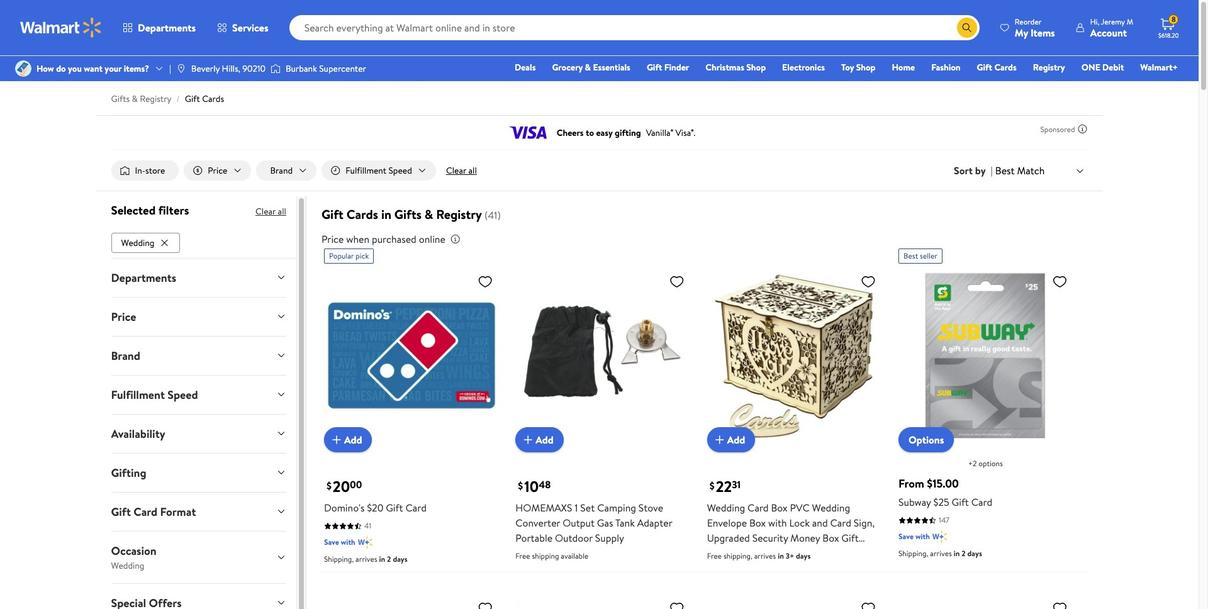 Task type: describe. For each thing, give the bounding box(es) containing it.
(41)
[[485, 208, 501, 222]]

pvc
[[790, 501, 810, 515]]

my
[[1015, 25, 1028, 39]]

output
[[563, 516, 595, 530]]

card up security
[[748, 501, 769, 515]]

one debit
[[1081, 61, 1124, 74]]

price inside sort and filter section element
[[208, 164, 227, 177]]

box left "for"
[[731, 546, 747, 560]]

one
[[1081, 61, 1100, 74]]

price inside tab
[[111, 309, 136, 325]]

options link
[[899, 428, 954, 453]]

search icon image
[[962, 23, 972, 33]]

from
[[899, 476, 924, 492]]

reorder my items
[[1015, 16, 1055, 39]]

gifts & registry link
[[111, 92, 171, 105]]

brand tab
[[101, 336, 296, 375]]

box left pvc
[[771, 501, 788, 515]]

 image for how do you want your items?
[[15, 60, 31, 77]]

$15.00
[[927, 476, 959, 492]]

add to favorites list, homemaxs 1 set camping stove converter output gas tank adapter portable outdoor supply image
[[669, 274, 684, 289]]

gift card format button
[[101, 493, 296, 531]]

1 horizontal spatial arrives
[[754, 551, 776, 562]]

with for domino's $20 gift card
[[341, 537, 355, 548]]

gifting
[[111, 465, 146, 481]]

deals link
[[509, 60, 541, 74]]

subway
[[899, 495, 931, 509]]

clear all for clear all 'button' in sort and filter section element
[[446, 164, 477, 177]]

speed inside sort and filter section element
[[389, 164, 412, 177]]

elegant flowers with love walmart gift card image
[[707, 596, 881, 609]]

with for subway $25 gift card
[[915, 531, 930, 542]]

shipping, for domino's $20 gift card
[[324, 554, 354, 565]]

available
[[561, 551, 589, 562]]

beverly hills, 90210
[[191, 62, 265, 75]]

from the bride's parents to the groom poetry wedding handkerchief image
[[515, 596, 689, 609]]

in-store
[[135, 164, 165, 177]]

1 horizontal spatial fulfillment speed button
[[322, 160, 436, 181]]

reception
[[805, 546, 850, 560]]

selected filters
[[111, 202, 189, 218]]

registry link
[[1027, 60, 1071, 74]]

sort
[[954, 164, 973, 177]]

$ for 20
[[326, 479, 331, 492]]

add for 10
[[536, 433, 554, 447]]

2 horizontal spatial price
[[321, 232, 344, 246]]

gift inside "wedding card box pvc wedding envelope box with lock and card sign, upgraded security money box gift card box for wedding reception birthday baby shower graduation party supplies"
[[841, 531, 859, 545]]

wedding inside wedding "button"
[[121, 236, 154, 249]]

walmart+
[[1140, 61, 1178, 74]]

gift finder link
[[641, 60, 695, 74]]

10
[[524, 476, 539, 497]]

1 vertical spatial brand button
[[101, 336, 296, 375]]

00
[[350, 478, 362, 492]]

christmas shop
[[706, 61, 766, 74]]

grocery & essentials link
[[546, 60, 636, 74]]

$ 10 48
[[518, 476, 551, 497]]

selected
[[111, 202, 156, 218]]

best for best seller
[[904, 250, 918, 261]]

in-
[[135, 164, 145, 177]]

8
[[1172, 14, 1176, 25]]

upgraded
[[707, 531, 750, 545]]

+2 options
[[968, 458, 1003, 469]]

shop for christmas shop
[[746, 61, 766, 74]]

1 horizontal spatial &
[[425, 206, 433, 223]]

sort by |
[[954, 164, 993, 177]]

shipping, for subway $25 gift card
[[899, 548, 928, 559]]

options
[[909, 433, 944, 447]]

in-store button
[[111, 160, 179, 181]]

fashion
[[931, 61, 961, 74]]

clear all button inside sort and filter section element
[[441, 160, 482, 181]]

add to favorites list, subway $25 gift card image
[[1052, 274, 1067, 289]]

gift inside "from $15.00 subway $25 gift card"
[[952, 495, 969, 509]]

converter
[[515, 516, 560, 530]]

occasion
[[111, 543, 157, 559]]

walmart image
[[20, 18, 102, 38]]

gift cards in gifts & registry (41)
[[321, 206, 501, 223]]

from $15.00 subway $25 gift card
[[899, 476, 992, 509]]

1 vertical spatial departments button
[[101, 258, 296, 297]]

/
[[177, 92, 180, 105]]

1 vertical spatial clear all button
[[255, 201, 286, 222]]

sponsored
[[1040, 124, 1075, 134]]

1 horizontal spatial gifts
[[394, 206, 422, 223]]

add for 22
[[727, 433, 745, 447]]

hills,
[[222, 62, 240, 75]]

clear for clear all 'button' in sort and filter section element
[[446, 164, 466, 177]]

1 horizontal spatial days
[[796, 551, 811, 562]]

2 for domino's $20 gift card
[[387, 554, 391, 565]]

christmas shop link
[[700, 60, 771, 74]]

Walmart Site-Wide search field
[[289, 15, 980, 40]]

sort and filter section element
[[96, 150, 1103, 191]]

grocery & essentials
[[552, 61, 630, 74]]

1
[[575, 501, 578, 515]]

fashion link
[[926, 60, 966, 74]]

gifting button
[[101, 454, 296, 492]]

add to favorites list, elegant flowers with love walmart gift card image
[[861, 601, 876, 609]]

party
[[855, 562, 878, 575]]

days for subway $25 gift card
[[967, 548, 982, 559]]

for
[[749, 546, 762, 560]]

services button
[[206, 13, 279, 43]]

best for best match
[[995, 163, 1015, 177]]

add button for 22
[[707, 428, 755, 453]]

baby
[[746, 562, 767, 575]]

brand inside brand tab
[[111, 348, 140, 364]]

set
[[580, 501, 595, 515]]

save for domino's $20 gift card
[[324, 537, 339, 548]]

homemaxs 1 set camping stove converter output gas tank adapter portable outdoor supply image
[[515, 269, 689, 443]]

add button for 10
[[515, 428, 564, 453]]

want
[[84, 62, 103, 75]]

toy
[[841, 61, 854, 74]]

$ for 22
[[710, 479, 715, 492]]

supply
[[595, 531, 624, 545]]

services
[[232, 21, 268, 35]]

add to favorites list, happily ever after walmart gift card image
[[1052, 601, 1067, 609]]

occasion tab
[[101, 532, 296, 583]]

walmart plus image
[[358, 536, 373, 549]]

wedding list item
[[111, 230, 182, 253]]

41
[[364, 521, 371, 531]]

box up reception
[[823, 531, 839, 545]]

essentials
[[593, 61, 630, 74]]

availability tab
[[101, 415, 296, 453]]

you
[[68, 62, 82, 75]]

brand button inside sort and filter section element
[[256, 160, 317, 181]]

best match
[[995, 163, 1045, 177]]

beverly
[[191, 62, 220, 75]]

fulfillment speed tab
[[101, 375, 296, 414]]

format
[[160, 504, 196, 520]]

0 horizontal spatial gifts
[[111, 92, 130, 105]]

wedding up "shower"
[[765, 546, 803, 560]]

$ for 10
[[518, 479, 523, 492]]

homemaxs 1 set camping stove converter output gas tank adapter portable outdoor supply free shipping available
[[515, 501, 672, 562]]

add to cart image for 22
[[712, 433, 727, 448]]

birthday
[[707, 562, 744, 575]]

with inside "wedding card box pvc wedding envelope box with lock and card sign, upgraded security money box gift card box for wedding reception birthday baby shower graduation party supplies"
[[768, 516, 787, 530]]

one debit link
[[1076, 60, 1130, 74]]

| inside sort and filter section element
[[991, 164, 993, 177]]

finder
[[664, 61, 689, 74]]

wedding up and
[[812, 501, 850, 515]]

your
[[105, 62, 122, 75]]

1 horizontal spatial gift cards link
[[971, 60, 1022, 74]]

deals
[[515, 61, 536, 74]]

1 add button from the left
[[324, 428, 372, 453]]

domino's
[[324, 501, 365, 515]]

electronics
[[782, 61, 825, 74]]

how do you want your items?
[[36, 62, 149, 75]]

card inside "from $15.00 subway $25 gift card"
[[971, 495, 992, 509]]

home
[[892, 61, 915, 74]]

all for clear all 'button' in sort and filter section element
[[468, 164, 477, 177]]

0 horizontal spatial fulfillment speed button
[[101, 375, 296, 414]]

walmart plus image
[[932, 531, 947, 543]]

ad disclaimer and feedback image
[[1078, 124, 1088, 134]]

occasion wedding
[[111, 543, 157, 572]]

items?
[[124, 62, 149, 75]]



Task type: locate. For each thing, give the bounding box(es) containing it.
1 horizontal spatial clear all
[[446, 164, 477, 177]]

outdoor
[[555, 531, 593, 545]]

&
[[585, 61, 591, 74], [132, 92, 138, 105], [425, 206, 433, 223]]

$ inside $ 22 31
[[710, 479, 715, 492]]

90210
[[242, 62, 265, 75]]

shop right christmas on the top right of the page
[[746, 61, 766, 74]]

fulfillment inside "tab"
[[111, 387, 165, 403]]

save left walmart plus image
[[899, 531, 914, 542]]

legal information image
[[450, 234, 460, 244]]

toy shop link
[[836, 60, 881, 74]]

cards down beverly
[[202, 92, 224, 105]]

shop inside 'link'
[[856, 61, 876, 74]]

2 vertical spatial cards
[[346, 206, 378, 223]]

availability
[[111, 426, 165, 442]]

0 horizontal spatial price
[[111, 309, 136, 325]]

1 vertical spatial departments
[[111, 270, 176, 286]]

fulfillment speed button up availability dropdown button
[[101, 375, 296, 414]]

48
[[539, 478, 551, 492]]

price when purchased online
[[321, 232, 445, 246]]

2 add to cart image from the left
[[712, 433, 727, 448]]

price button down departments "tab"
[[101, 297, 296, 336]]

with left walmart plus icon
[[341, 537, 355, 548]]

1 vertical spatial gift cards link
[[185, 92, 224, 105]]

0 horizontal spatial  image
[[15, 60, 31, 77]]

add button up 48
[[515, 428, 564, 453]]

arrives
[[930, 548, 952, 559], [754, 551, 776, 562], [356, 554, 377, 565]]

1 vertical spatial clear
[[255, 205, 276, 218]]

1 vertical spatial fulfillment
[[111, 387, 165, 403]]

0 vertical spatial &
[[585, 61, 591, 74]]

0 horizontal spatial fulfillment
[[111, 387, 165, 403]]

0 horizontal spatial clear all
[[255, 205, 286, 218]]

1 vertical spatial &
[[132, 92, 138, 105]]

departments inside "tab"
[[111, 270, 176, 286]]

$ 22 31
[[710, 476, 741, 497]]

brand inside sort and filter section element
[[270, 164, 293, 177]]

add up 31
[[727, 433, 745, 447]]

2 vertical spatial registry
[[436, 206, 482, 223]]

speed up availability dropdown button
[[168, 387, 198, 403]]

wedding card box pvc wedding envelope box with lock and card sign, upgraded security money box gift card box for wedding reception birthday baby shower graduation party supplies image
[[707, 269, 881, 443]]

registry down items
[[1033, 61, 1065, 74]]

card up birthday
[[707, 546, 728, 560]]

add up 00
[[344, 433, 362, 447]]

0 horizontal spatial fulfillment speed
[[111, 387, 198, 403]]

and
[[812, 516, 828, 530]]

homemaxs
[[515, 501, 572, 515]]

departments down wedding "button"
[[111, 270, 176, 286]]

gifting tab
[[101, 454, 296, 492]]

0 horizontal spatial clear all button
[[255, 201, 286, 222]]

22
[[716, 476, 732, 497]]

all inside sort and filter section element
[[468, 164, 477, 177]]

gifts
[[111, 92, 130, 105], [394, 206, 422, 223]]

1 horizontal spatial speed
[[389, 164, 412, 177]]

& up online
[[425, 206, 433, 223]]

box up security
[[749, 516, 766, 530]]

gift down the gifting
[[111, 504, 131, 520]]

3 $ from the left
[[710, 479, 715, 492]]

gift right /
[[185, 92, 200, 105]]

1 shop from the left
[[746, 61, 766, 74]]

0 vertical spatial departments
[[138, 21, 196, 35]]

0 vertical spatial clear all
[[446, 164, 477, 177]]

gift right $25
[[952, 495, 969, 509]]

reorder
[[1015, 16, 1042, 27]]

save with for domino's $20 gift card
[[324, 537, 355, 548]]

wedding button
[[111, 233, 180, 253]]

best right by
[[995, 163, 1015, 177]]

gift up popular
[[321, 206, 343, 223]]

add to cart image
[[329, 433, 344, 448]]

departments tab
[[101, 258, 296, 297]]

0 vertical spatial fulfillment
[[346, 164, 386, 177]]

$ left 10
[[518, 479, 523, 492]]

lock
[[789, 516, 810, 530]]

0 horizontal spatial clear
[[255, 205, 276, 218]]

save with left walmart plus icon
[[324, 537, 355, 548]]

free shipping, arrives in 3+ days
[[707, 551, 811, 562]]

0 vertical spatial registry
[[1033, 61, 1065, 74]]

0 vertical spatial best
[[995, 163, 1015, 177]]

gifts up purchased on the left of the page
[[394, 206, 422, 223]]

gift inside "dropdown button"
[[111, 504, 131, 520]]

1 horizontal spatial add button
[[515, 428, 564, 453]]

subway $25 gift card image
[[899, 269, 1072, 443]]

departments button
[[112, 13, 206, 43], [101, 258, 296, 297]]

1 horizontal spatial clear all button
[[441, 160, 482, 181]]

items
[[1031, 25, 1055, 39]]

with up security
[[768, 516, 787, 530]]

1 vertical spatial gifts
[[394, 206, 422, 223]]

shipping
[[532, 551, 559, 562]]

in up "happily ever after walmart gift card" image
[[954, 548, 960, 559]]

gift cards link down my
[[971, 60, 1022, 74]]

0 horizontal spatial speed
[[168, 387, 198, 403]]

wedding inside occasion wedding
[[111, 559, 144, 572]]

1 free from the left
[[515, 551, 530, 562]]

2 horizontal spatial $
[[710, 479, 715, 492]]

gift right $20
[[386, 501, 403, 515]]

add up 48
[[536, 433, 554, 447]]

2 horizontal spatial arrives
[[930, 548, 952, 559]]

1 horizontal spatial save
[[899, 531, 914, 542]]

clear all inside 'button'
[[446, 164, 477, 177]]

1 vertical spatial |
[[991, 164, 993, 177]]

1 horizontal spatial shop
[[856, 61, 876, 74]]

2 vertical spatial &
[[425, 206, 433, 223]]

christmas
[[706, 61, 744, 74]]

1 horizontal spatial best
[[995, 163, 1015, 177]]

2 horizontal spatial &
[[585, 61, 591, 74]]

wedding up envelope
[[707, 501, 745, 515]]

arrives for subway $25 gift card
[[930, 548, 952, 559]]

home link
[[886, 60, 921, 74]]

1 add from the left
[[344, 433, 362, 447]]

departments button up items?
[[112, 13, 206, 43]]

add to cart image up 10
[[521, 433, 536, 448]]

with left walmart plus image
[[915, 531, 930, 542]]

 image for burbank supercenter
[[271, 62, 281, 75]]

box
[[771, 501, 788, 515], [749, 516, 766, 530], [823, 531, 839, 545], [731, 546, 747, 560]]

1 vertical spatial brand
[[111, 348, 140, 364]]

gifts down 'your'
[[111, 92, 130, 105]]

shipping, down subway
[[899, 548, 928, 559]]

card right and
[[830, 516, 851, 530]]

free down the portable
[[515, 551, 530, 562]]

2 up "happily ever after walmart gift card" image
[[962, 548, 966, 559]]

0 horizontal spatial &
[[132, 92, 138, 105]]

2 free from the left
[[707, 551, 722, 562]]

price button up filters
[[184, 160, 251, 181]]

0 horizontal spatial 2
[[387, 554, 391, 565]]

0 horizontal spatial save
[[324, 537, 339, 548]]

0 vertical spatial price button
[[184, 160, 251, 181]]

add to cart image for 10
[[521, 433, 536, 448]]

best left seller
[[904, 250, 918, 261]]

1 horizontal spatial all
[[468, 164, 477, 177]]

0 horizontal spatial add button
[[324, 428, 372, 453]]

2 horizontal spatial add button
[[707, 428, 755, 453]]

1 add to cart image from the left
[[521, 433, 536, 448]]

147
[[939, 515, 949, 526]]

3+
[[786, 551, 794, 562]]

& for gifts
[[132, 92, 138, 105]]

$ inside $ 20 00
[[326, 479, 331, 492]]

fulfillment speed up gift cards in gifts & registry (41)
[[346, 164, 412, 177]]

pick
[[356, 250, 369, 261]]

0 horizontal spatial save with
[[324, 537, 355, 548]]

gift cards link right /
[[185, 92, 224, 105]]

in up 'price when purchased online'
[[381, 206, 391, 223]]

graduation
[[804, 562, 853, 575]]

days right 3+
[[796, 551, 811, 562]]

Search search field
[[289, 15, 980, 40]]

clear all
[[446, 164, 477, 177], [255, 205, 286, 218]]

0 vertical spatial |
[[169, 62, 171, 75]]

popular
[[329, 250, 354, 261]]

save left walmart plus icon
[[324, 537, 339, 548]]

2 horizontal spatial cards
[[994, 61, 1017, 74]]

shop right toy
[[856, 61, 876, 74]]

0 horizontal spatial with
[[341, 537, 355, 548]]

fulfillment speed up "availability"
[[111, 387, 198, 403]]

& down items?
[[132, 92, 138, 105]]

gift down sign,
[[841, 531, 859, 545]]

2 up just married aqua walmart gift card image
[[387, 554, 391, 565]]

2 add button from the left
[[515, 428, 564, 453]]

speed
[[389, 164, 412, 177], [168, 387, 198, 403]]

1 vertical spatial all
[[278, 205, 286, 218]]

add
[[344, 433, 362, 447], [536, 433, 554, 447], [727, 433, 745, 447]]

fulfillment speed inside "tab"
[[111, 387, 198, 403]]

popular pick
[[329, 250, 369, 261]]

filters
[[158, 202, 189, 218]]

1 $ from the left
[[326, 479, 331, 492]]

gift cards
[[977, 61, 1017, 74]]

in left 3+
[[778, 551, 784, 562]]

0 horizontal spatial $
[[326, 479, 331, 492]]

 image
[[15, 60, 31, 77], [271, 62, 281, 75]]

0 vertical spatial speed
[[389, 164, 412, 177]]

how
[[36, 62, 54, 75]]

fulfillment speed inside sort and filter section element
[[346, 164, 412, 177]]

add button up 00
[[324, 428, 372, 453]]

1 vertical spatial registry
[[140, 92, 171, 105]]

by
[[975, 164, 986, 177]]

0 horizontal spatial add to cart image
[[521, 433, 536, 448]]

1 horizontal spatial brand
[[270, 164, 293, 177]]

3 add from the left
[[727, 433, 745, 447]]

0 vertical spatial departments button
[[112, 13, 206, 43]]

departments button up price tab
[[101, 258, 296, 297]]

0 horizontal spatial shipping,
[[324, 554, 354, 565]]

in up just married aqua walmart gift card image
[[379, 554, 385, 565]]

8 $618.20
[[1158, 14, 1179, 40]]

1 vertical spatial best
[[904, 250, 918, 261]]

add to favorites list, domino's $20 gift card image
[[478, 274, 493, 289]]

& for grocery
[[585, 61, 591, 74]]

speed up gift cards in gifts & registry (41)
[[389, 164, 412, 177]]

all for the bottom clear all 'button'
[[278, 205, 286, 218]]

$25
[[933, 495, 949, 509]]

hi, jeremy m account
[[1090, 16, 1133, 39]]

departments up items?
[[138, 21, 196, 35]]

gift card format
[[111, 504, 196, 520]]

1 vertical spatial clear all
[[255, 205, 286, 218]]

cards for gift cards
[[994, 61, 1017, 74]]

speed inside "fulfillment speed" "tab"
[[168, 387, 198, 403]]

0 vertical spatial price
[[208, 164, 227, 177]]

0 horizontal spatial free
[[515, 551, 530, 562]]

add button up 31
[[707, 428, 755, 453]]

save with for subway $25 gift card
[[899, 531, 930, 542]]

2 $ from the left
[[518, 479, 523, 492]]

save for subway $25 gift card
[[899, 531, 914, 542]]

1 horizontal spatial |
[[991, 164, 993, 177]]

arrives down walmart plus image
[[930, 548, 952, 559]]

1 horizontal spatial shipping,
[[899, 548, 928, 559]]

best match button
[[993, 162, 1088, 179]]

applied filters section element
[[111, 202, 189, 218]]

& inside the grocery & essentials link
[[585, 61, 591, 74]]

2 horizontal spatial registry
[[1033, 61, 1065, 74]]

fulfillment speed button up gift cards in gifts & registry (41)
[[322, 160, 436, 181]]

registry left /
[[140, 92, 171, 105]]

add to favorites list, from the bride's parents to the groom poetry wedding handkerchief image
[[669, 601, 684, 609]]

cards up when
[[346, 206, 378, 223]]

grocery
[[552, 61, 583, 74]]

wedding down occasion
[[111, 559, 144, 572]]

days up "happily ever after walmart gift card" image
[[967, 548, 982, 559]]

 image right '90210'
[[271, 62, 281, 75]]

cards for gift cards in gifts & registry (41)
[[346, 206, 378, 223]]

best inside dropdown button
[[995, 163, 1015, 177]]

add to cart image up '22'
[[712, 433, 727, 448]]

clear all for the bottom clear all 'button'
[[255, 205, 286, 218]]

money
[[791, 531, 820, 545]]

arrives down walmart plus icon
[[356, 554, 377, 565]]

shipping, arrives in 2 days
[[899, 548, 982, 559], [324, 554, 408, 565]]

0 horizontal spatial shipping, arrives in 2 days
[[324, 554, 408, 565]]

2 for subway $25 gift card
[[962, 548, 966, 559]]

0 horizontal spatial |
[[169, 62, 171, 75]]

0 vertical spatial fulfillment speed
[[346, 164, 412, 177]]

shop for toy shop
[[856, 61, 876, 74]]

2 vertical spatial price
[[111, 309, 136, 325]]

gifts & registry / gift cards
[[111, 92, 224, 105]]

price
[[208, 164, 227, 177], [321, 232, 344, 246], [111, 309, 136, 325]]

sign,
[[854, 516, 875, 530]]

clear
[[446, 164, 466, 177], [255, 205, 276, 218]]

clear all button
[[441, 160, 482, 181], [255, 201, 286, 222]]

clear for the bottom clear all 'button'
[[255, 205, 276, 218]]

1 horizontal spatial price
[[208, 164, 227, 177]]

days up just married aqua walmart gift card image
[[393, 554, 408, 565]]

0 horizontal spatial registry
[[140, 92, 171, 105]]

walmart+ link
[[1135, 60, 1184, 74]]

fulfillment up gift cards in gifts & registry (41)
[[346, 164, 386, 177]]

1 horizontal spatial registry
[[436, 206, 482, 223]]

happily ever after walmart gift card image
[[899, 596, 1072, 609]]

arrives down security
[[754, 551, 776, 562]]

 image left how
[[15, 60, 31, 77]]

m
[[1127, 16, 1133, 27]]

$
[[326, 479, 331, 492], [518, 479, 523, 492], [710, 479, 715, 492]]

card inside "dropdown button"
[[134, 504, 157, 520]]

free inside homemaxs 1 set camping stove converter output gas tank adapter portable outdoor supply free shipping available
[[515, 551, 530, 562]]

+2
[[968, 458, 977, 469]]

| up gifts & registry / gift cards
[[169, 62, 171, 75]]

20
[[333, 476, 350, 497]]

save with left walmart plus image
[[899, 531, 930, 542]]

domino's $20 gift card
[[324, 501, 427, 515]]

card left format
[[134, 504, 157, 520]]

3 add button from the left
[[707, 428, 755, 453]]

account
[[1090, 25, 1127, 39]]

availability button
[[101, 415, 296, 453]]

2 shop from the left
[[856, 61, 876, 74]]

free down upgraded
[[707, 551, 722, 562]]

 image
[[176, 64, 186, 74]]

supplies
[[707, 577, 743, 591]]

1 horizontal spatial free
[[707, 551, 722, 562]]

0 horizontal spatial all
[[278, 205, 286, 218]]

1 horizontal spatial $
[[518, 479, 523, 492]]

0 horizontal spatial brand
[[111, 348, 140, 364]]

gift finder
[[647, 61, 689, 74]]

fulfillment inside sort and filter section element
[[346, 164, 386, 177]]

fulfillment up "availability"
[[111, 387, 165, 403]]

departments
[[138, 21, 196, 35], [111, 270, 176, 286]]

1 horizontal spatial clear
[[446, 164, 466, 177]]

tab
[[101, 584, 296, 609]]

arrives for domino's $20 gift card
[[356, 554, 377, 565]]

adapter
[[637, 516, 672, 530]]

1 horizontal spatial with
[[768, 516, 787, 530]]

0 horizontal spatial arrives
[[356, 554, 377, 565]]

wedding down selected
[[121, 236, 154, 249]]

gift right 'fashion' link
[[977, 61, 992, 74]]

shipping, arrives in 2 days down walmart plus image
[[899, 548, 982, 559]]

1 vertical spatial cards
[[202, 92, 224, 105]]

& right the grocery
[[585, 61, 591, 74]]

1 horizontal spatial  image
[[271, 62, 281, 75]]

save
[[899, 531, 914, 542], [324, 537, 339, 548]]

when
[[346, 232, 369, 246]]

add to cart image
[[521, 433, 536, 448], [712, 433, 727, 448]]

add to favorites list, just married aqua walmart gift card image
[[478, 601, 493, 609]]

$ left 20
[[326, 479, 331, 492]]

0 horizontal spatial days
[[393, 554, 408, 565]]

1 horizontal spatial shipping, arrives in 2 days
[[899, 548, 982, 559]]

price tab
[[101, 297, 296, 336]]

0 vertical spatial gift cards link
[[971, 60, 1022, 74]]

shipping, down domino's
[[324, 554, 354, 565]]

$ left '22'
[[710, 479, 715, 492]]

cards down my
[[994, 61, 1017, 74]]

days for domino's $20 gift card
[[393, 554, 408, 565]]

0 vertical spatial clear all button
[[441, 160, 482, 181]]

card right $20
[[405, 501, 427, 515]]

0 vertical spatial fulfillment speed button
[[322, 160, 436, 181]]

| right by
[[991, 164, 993, 177]]

0 horizontal spatial cards
[[202, 92, 224, 105]]

0 horizontal spatial best
[[904, 250, 918, 261]]

online
[[419, 232, 445, 246]]

card down +2 options
[[971, 495, 992, 509]]

shipping, arrives in 2 days down walmart plus icon
[[324, 554, 408, 565]]

0 horizontal spatial gift cards link
[[185, 92, 224, 105]]

$20
[[367, 501, 383, 515]]

registry up legal information "icon"
[[436, 206, 482, 223]]

store
[[145, 164, 165, 177]]

1 horizontal spatial 2
[[962, 548, 966, 559]]

$ inside the $ 10 48
[[518, 479, 523, 492]]

just married aqua walmart gift card image
[[324, 596, 498, 609]]

gas
[[597, 516, 613, 530]]

cards
[[994, 61, 1017, 74], [202, 92, 224, 105], [346, 206, 378, 223]]

gift card format tab
[[101, 493, 296, 531]]

add to favorites list, wedding card box pvc wedding envelope box with lock and card sign, upgraded security money box gift card box for wedding reception birthday baby shower graduation party supplies image
[[861, 274, 876, 289]]

in
[[381, 206, 391, 223], [954, 548, 960, 559], [778, 551, 784, 562], [379, 554, 385, 565]]

match
[[1017, 163, 1045, 177]]

add button
[[324, 428, 372, 453], [515, 428, 564, 453], [707, 428, 755, 453]]

0 vertical spatial brand button
[[256, 160, 317, 181]]

domino's $20 gift card image
[[324, 269, 498, 443]]

clear inside sort and filter section element
[[446, 164, 466, 177]]

1 vertical spatial price button
[[101, 297, 296, 336]]

2 horizontal spatial with
[[915, 531, 930, 542]]

2
[[962, 548, 966, 559], [387, 554, 391, 565]]

2 horizontal spatial add
[[727, 433, 745, 447]]

gift left finder
[[647, 61, 662, 74]]

shipping, arrives in 2 days for domino's $20 gift card
[[324, 554, 408, 565]]

brand button
[[256, 160, 317, 181], [101, 336, 296, 375]]

shipping, arrives in 2 days for subway $25 gift card
[[899, 548, 982, 559]]

2 add from the left
[[536, 433, 554, 447]]

1 vertical spatial speed
[[168, 387, 198, 403]]



Task type: vqa. For each thing, say whether or not it's contained in the screenshot.
1-
no



